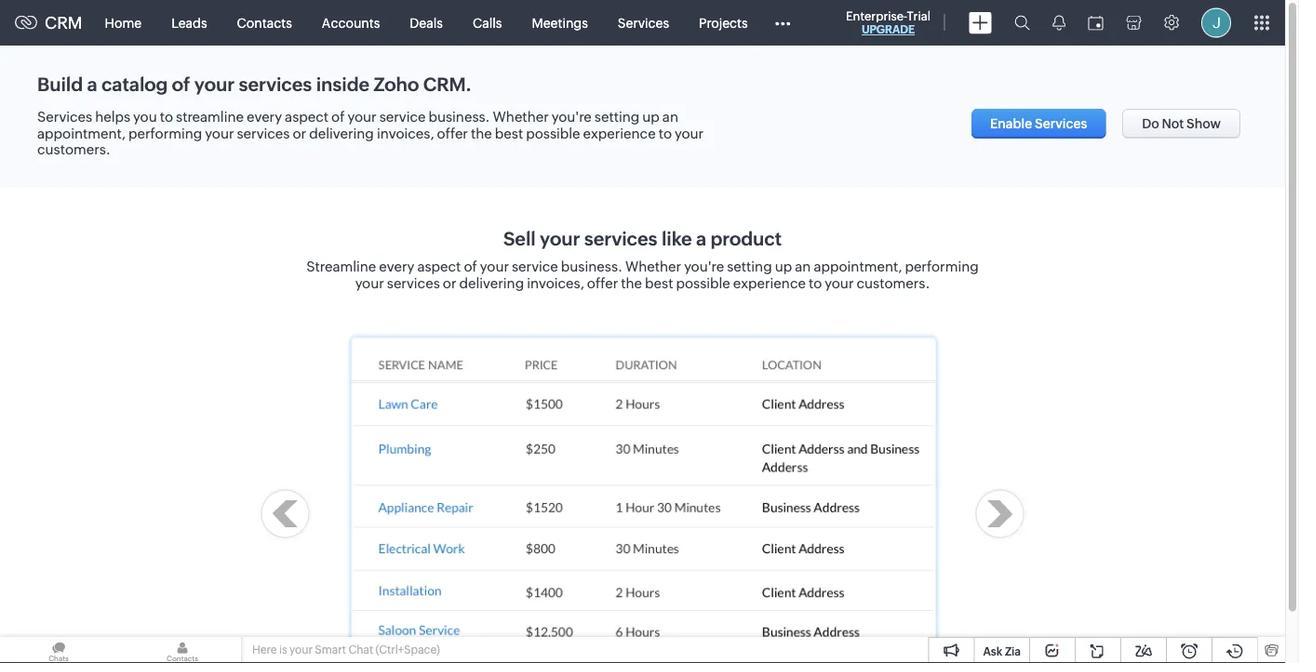 Task type: vqa. For each thing, say whether or not it's contained in the screenshot.
the (Sample) to the middle
no



Task type: describe. For each thing, give the bounding box(es) containing it.
experience inside services helps you to streamline every aspect of your service business. whether you're setting up an appointment, performing your services or delivering invoices, offer the best possible experience to your customers.
[[583, 125, 656, 141]]

business. inside sell your services like a product streamline every aspect of your service business. whether you're setting up an appointment, performing your services or delivering invoices, offer the best possible experience to your customers.
[[561, 259, 622, 275]]

create menu element
[[958, 0, 1003, 45]]

not
[[1162, 116, 1184, 131]]

streamline
[[306, 259, 376, 275]]

do not show
[[1142, 116, 1221, 131]]

accounts
[[322, 15, 380, 30]]

invoices, inside sell your services like a product streamline every aspect of your service business. whether you're setting up an appointment, performing your services or delivering invoices, offer the best possible experience to your customers.
[[527, 275, 584, 291]]

you're inside sell your services like a product streamline every aspect of your service business. whether you're setting up an appointment, performing your services or delivering invoices, offer the best possible experience to your customers.
[[684, 259, 724, 275]]

of inside sell your services like a product streamline every aspect of your service business. whether you're setting up an appointment, performing your services or delivering invoices, offer the best possible experience to your customers.
[[464, 259, 477, 275]]

best inside services helps you to streamline every aspect of your service business. whether you're setting up an appointment, performing your services or delivering invoices, offer the best possible experience to your customers.
[[495, 125, 523, 141]]

appointment, inside sell your services like a product streamline every aspect of your service business. whether you're setting up an appointment, performing your services or delivering invoices, offer the best possible experience to your customers.
[[814, 259, 902, 275]]

do not show button
[[1122, 109, 1240, 139]]

possible inside services helps you to streamline every aspect of your service business. whether you're setting up an appointment, performing your services or delivering invoices, offer the best possible experience to your customers.
[[526, 125, 580, 141]]

every inside services helps you to streamline every aspect of your service business. whether you're setting up an appointment, performing your services or delivering invoices, offer the best possible experience to your customers.
[[247, 109, 282, 125]]

whether inside sell your services like a product streamline every aspect of your service business. whether you're setting up an appointment, performing your services or delivering invoices, offer the best possible experience to your customers.
[[625, 259, 681, 275]]

services inside enable services button
[[1035, 116, 1087, 131]]

or inside services helps you to streamline every aspect of your service business. whether you're setting up an appointment, performing your services or delivering invoices, offer the best possible experience to your customers.
[[293, 125, 306, 141]]

delivering inside services helps you to streamline every aspect of your service business. whether you're setting up an appointment, performing your services or delivering invoices, offer the best possible experience to your customers.
[[309, 125, 374, 141]]

you
[[133, 109, 157, 125]]

search image
[[1014, 15, 1030, 31]]

create menu image
[[969, 12, 992, 34]]

zoho
[[374, 74, 419, 95]]

enterprise-trial upgrade
[[846, 9, 931, 36]]

leads
[[171, 15, 207, 30]]

offer inside services helps you to streamline every aspect of your service business. whether you're setting up an appointment, performing your services or delivering invoices, offer the best possible experience to your customers.
[[437, 125, 468, 141]]

0 vertical spatial a
[[87, 74, 97, 95]]

0 vertical spatial of
[[172, 74, 190, 95]]

signals element
[[1041, 0, 1077, 46]]

aspect inside services helps you to streamline every aspect of your service business. whether you're setting up an appointment, performing your services or delivering invoices, offer the best possible experience to your customers.
[[285, 109, 329, 125]]

upgrade
[[862, 23, 915, 36]]

deals
[[410, 15, 443, 30]]

contacts image
[[124, 637, 241, 664]]

1 horizontal spatial to
[[659, 125, 672, 141]]

projects
[[699, 15, 748, 30]]

search element
[[1003, 0, 1041, 46]]

services for services
[[618, 15, 669, 30]]

calls
[[473, 15, 502, 30]]

setting inside sell your services like a product streamline every aspect of your service business. whether you're setting up an appointment, performing your services or delivering invoices, offer the best possible experience to your customers.
[[727, 259, 772, 275]]

performing inside services helps you to streamline every aspect of your service business. whether you're setting up an appointment, performing your services or delivering invoices, offer the best possible experience to your customers.
[[128, 125, 202, 141]]

an inside services helps you to streamline every aspect of your service business. whether you're setting up an appointment, performing your services or delivering invoices, offer the best possible experience to your customers.
[[662, 109, 678, 125]]

services for services helps you to streamline every aspect of your service business. whether you're setting up an appointment, performing your services or delivering invoices, offer the best possible experience to your customers.
[[37, 109, 92, 125]]

catalog
[[101, 74, 168, 95]]

enterprise-
[[846, 9, 907, 23]]

ask zia
[[983, 645, 1021, 658]]

show
[[1187, 116, 1221, 131]]

smart
[[315, 644, 346, 657]]

zia
[[1005, 645, 1021, 658]]

home
[[105, 15, 142, 30]]

contacts
[[237, 15, 292, 30]]

possible inside sell your services like a product streamline every aspect of your service business. whether you're setting up an appointment, performing your services or delivering invoices, offer the best possible experience to your customers.
[[676, 275, 730, 291]]

best inside sell your services like a product streamline every aspect of your service business. whether you're setting up an appointment, performing your services or delivering invoices, offer the best possible experience to your customers.
[[645, 275, 673, 291]]

services helps you to streamline every aspect of your service business. whether you're setting up an appointment, performing your services or delivering invoices, offer the best possible experience to your customers.
[[37, 109, 704, 158]]

profile image
[[1201, 8, 1231, 38]]

setting inside services helps you to streamline every aspect of your service business. whether you're setting up an appointment, performing your services or delivering invoices, offer the best possible experience to your customers.
[[595, 109, 640, 125]]

accounts link
[[307, 0, 395, 45]]

invoices, inside services helps you to streamline every aspect of your service business. whether you're setting up an appointment, performing your services or delivering invoices, offer the best possible experience to your customers.
[[377, 125, 434, 141]]

streamline
[[176, 109, 244, 125]]

services right "streamline"
[[387, 275, 440, 291]]

trial
[[907, 9, 931, 23]]

customers. inside sell your services like a product streamline every aspect of your service business. whether you're setting up an appointment, performing your services or delivering invoices, offer the best possible experience to your customers.
[[857, 275, 930, 291]]

profile element
[[1190, 0, 1242, 45]]

services left 'like'
[[584, 228, 657, 249]]



Task type: locate. For each thing, give the bounding box(es) containing it.
0 horizontal spatial to
[[160, 109, 173, 125]]

here is your smart chat (ctrl+space)
[[252, 644, 440, 657]]

0 vertical spatial whether
[[493, 109, 549, 125]]

0 horizontal spatial experience
[[583, 125, 656, 141]]

services
[[239, 74, 312, 95], [237, 125, 290, 141], [584, 228, 657, 249], [387, 275, 440, 291]]

up
[[642, 109, 660, 125], [775, 259, 792, 275]]

1 horizontal spatial of
[[331, 109, 345, 125]]

the
[[471, 125, 492, 141], [621, 275, 642, 291]]

service down zoho
[[379, 109, 426, 125]]

performing inside sell your services like a product streamline every aspect of your service business. whether you're setting up an appointment, performing your services or delivering invoices, offer the best possible experience to your customers.
[[905, 259, 979, 275]]

0 horizontal spatial appointment,
[[37, 125, 126, 141]]

1 horizontal spatial setting
[[727, 259, 772, 275]]

delivering
[[309, 125, 374, 141], [459, 275, 524, 291]]

meetings
[[532, 15, 588, 30]]

1 vertical spatial the
[[621, 275, 642, 291]]

contacts link
[[222, 0, 307, 45]]

crm.
[[423, 74, 472, 95]]

services down build a catalog of your services inside zoho crm.
[[237, 125, 290, 141]]

delivering down inside
[[309, 125, 374, 141]]

1 vertical spatial customers.
[[857, 275, 930, 291]]

best
[[495, 125, 523, 141], [645, 275, 673, 291]]

customers. inside services helps you to streamline every aspect of your service business. whether you're setting up an appointment, performing your services or delivering invoices, offer the best possible experience to your customers.
[[37, 141, 111, 158]]

services down contacts link
[[239, 74, 312, 95]]

2 horizontal spatial to
[[809, 275, 822, 291]]

0 vertical spatial delivering
[[309, 125, 374, 141]]

offer
[[437, 125, 468, 141], [587, 275, 618, 291]]

0 vertical spatial performing
[[128, 125, 202, 141]]

or
[[293, 125, 306, 141], [443, 275, 456, 291]]

aspect inside sell your services like a product streamline every aspect of your service business. whether you're setting up an appointment, performing your services or delivering invoices, offer the best possible experience to your customers.
[[417, 259, 461, 275]]

1 horizontal spatial whether
[[625, 259, 681, 275]]

0 horizontal spatial performing
[[128, 125, 202, 141]]

0 horizontal spatial aspect
[[285, 109, 329, 125]]

1 vertical spatial you're
[[684, 259, 724, 275]]

0 horizontal spatial service
[[379, 109, 426, 125]]

1 vertical spatial experience
[[733, 275, 806, 291]]

0 horizontal spatial services
[[37, 109, 92, 125]]

1 horizontal spatial the
[[621, 275, 642, 291]]

0 horizontal spatial offer
[[437, 125, 468, 141]]

0 vertical spatial setting
[[595, 109, 640, 125]]

1 horizontal spatial services
[[618, 15, 669, 30]]

0 vertical spatial appointment,
[[37, 125, 126, 141]]

0 horizontal spatial you're
[[552, 109, 592, 125]]

invoices, down zoho
[[377, 125, 434, 141]]

of
[[172, 74, 190, 95], [331, 109, 345, 125], [464, 259, 477, 275]]

1 horizontal spatial experience
[[733, 275, 806, 291]]

1 horizontal spatial an
[[795, 259, 811, 275]]

build a catalog of your services inside zoho crm.
[[37, 74, 472, 95]]

0 vertical spatial customers.
[[37, 141, 111, 158]]

2 horizontal spatial of
[[464, 259, 477, 275]]

0 horizontal spatial every
[[247, 109, 282, 125]]

enable services button
[[972, 109, 1106, 139]]

1 vertical spatial appointment,
[[814, 259, 902, 275]]

1 vertical spatial best
[[645, 275, 673, 291]]

services right enable
[[1035, 116, 1087, 131]]

chats image
[[0, 637, 117, 664]]

0 horizontal spatial a
[[87, 74, 97, 95]]

ask
[[983, 645, 1003, 658]]

0 horizontal spatial an
[[662, 109, 678, 125]]

1 vertical spatial every
[[379, 259, 415, 275]]

service list image
[[339, 324, 946, 664]]

every
[[247, 109, 282, 125], [379, 259, 415, 275]]

1 horizontal spatial up
[[775, 259, 792, 275]]

2 vertical spatial of
[[464, 259, 477, 275]]

services down build
[[37, 109, 92, 125]]

1 horizontal spatial invoices,
[[527, 275, 584, 291]]

0 vertical spatial possible
[[526, 125, 580, 141]]

performing
[[128, 125, 202, 141], [905, 259, 979, 275]]

calls link
[[458, 0, 517, 45]]

invoices, down sell
[[527, 275, 584, 291]]

or inside sell your services like a product streamline every aspect of your service business. whether you're setting up an appointment, performing your services or delivering invoices, offer the best possible experience to your customers.
[[443, 275, 456, 291]]

0 vertical spatial service
[[379, 109, 426, 125]]

home link
[[90, 0, 156, 45]]

delivering inside sell your services like a product streamline every aspect of your service business. whether you're setting up an appointment, performing your services or delivering invoices, offer the best possible experience to your customers.
[[459, 275, 524, 291]]

1 vertical spatial offer
[[587, 275, 618, 291]]

1 horizontal spatial performing
[[905, 259, 979, 275]]

1 vertical spatial a
[[696, 228, 706, 249]]

appointment, inside services helps you to streamline every aspect of your service business. whether you're setting up an appointment, performing your services or delivering invoices, offer the best possible experience to your customers.
[[37, 125, 126, 141]]

of inside services helps you to streamline every aspect of your service business. whether you're setting up an appointment, performing your services or delivering invoices, offer the best possible experience to your customers.
[[331, 109, 345, 125]]

every right "streamline"
[[379, 259, 415, 275]]

calendar image
[[1088, 15, 1104, 30]]

the inside services helps you to streamline every aspect of your service business. whether you're setting up an appointment, performing your services or delivering invoices, offer the best possible experience to your customers.
[[471, 125, 492, 141]]

0 vertical spatial offer
[[437, 125, 468, 141]]

service inside sell your services like a product streamline every aspect of your service business. whether you're setting up an appointment, performing your services or delivering invoices, offer the best possible experience to your customers.
[[512, 259, 558, 275]]

customers.
[[37, 141, 111, 158], [857, 275, 930, 291]]

enable services
[[990, 116, 1087, 131]]

crm link
[[15, 13, 82, 32]]

sell your services like a product streamline every aspect of your service business. whether you're setting up an appointment, performing your services or delivering invoices, offer the best possible experience to your customers.
[[306, 228, 979, 291]]

1 horizontal spatial service
[[512, 259, 558, 275]]

1 vertical spatial performing
[[905, 259, 979, 275]]

services inside services helps you to streamline every aspect of your service business. whether you're setting up an appointment, performing your services or delivering invoices, offer the best possible experience to your customers.
[[37, 109, 92, 125]]

1 horizontal spatial aspect
[[417, 259, 461, 275]]

0 vertical spatial invoices,
[[377, 125, 434, 141]]

business.
[[429, 109, 490, 125], [561, 259, 622, 275]]

0 horizontal spatial the
[[471, 125, 492, 141]]

1 vertical spatial service
[[512, 259, 558, 275]]

inside
[[316, 74, 370, 95]]

0 horizontal spatial of
[[172, 74, 190, 95]]

0 vertical spatial aspect
[[285, 109, 329, 125]]

0 vertical spatial or
[[293, 125, 306, 141]]

the inside sell your services like a product streamline every aspect of your service business. whether you're setting up an appointment, performing your services or delivering invoices, offer the best possible experience to your customers.
[[621, 275, 642, 291]]

a inside sell your services like a product streamline every aspect of your service business. whether you're setting up an appointment, performing your services or delivering invoices, offer the best possible experience to your customers.
[[696, 228, 706, 249]]

1 horizontal spatial possible
[[676, 275, 730, 291]]

1 horizontal spatial offer
[[587, 275, 618, 291]]

1 vertical spatial up
[[775, 259, 792, 275]]

0 vertical spatial up
[[642, 109, 660, 125]]

service
[[379, 109, 426, 125], [512, 259, 558, 275]]

0 vertical spatial experience
[[583, 125, 656, 141]]

experience inside sell your services like a product streamline every aspect of your service business. whether you're setting up an appointment, performing your services or delivering invoices, offer the best possible experience to your customers.
[[733, 275, 806, 291]]

0 horizontal spatial delivering
[[309, 125, 374, 141]]

to
[[160, 109, 173, 125], [659, 125, 672, 141], [809, 275, 822, 291]]

1 vertical spatial of
[[331, 109, 345, 125]]

1 vertical spatial invoices,
[[527, 275, 584, 291]]

1 horizontal spatial customers.
[[857, 275, 930, 291]]

chat
[[348, 644, 373, 657]]

0 horizontal spatial invoices,
[[377, 125, 434, 141]]

sell
[[503, 228, 536, 249]]

1 vertical spatial whether
[[625, 259, 681, 275]]

service inside services helps you to streamline every aspect of your service business. whether you're setting up an appointment, performing your services or delivering invoices, offer the best possible experience to your customers.
[[379, 109, 426, 125]]

0 horizontal spatial up
[[642, 109, 660, 125]]

0 horizontal spatial setting
[[595, 109, 640, 125]]

a right 'like'
[[696, 228, 706, 249]]

0 horizontal spatial business.
[[429, 109, 490, 125]]

whether inside services helps you to streamline every aspect of your service business. whether you're setting up an appointment, performing your services or delivering invoices, offer the best possible experience to your customers.
[[493, 109, 549, 125]]

an
[[662, 109, 678, 125], [795, 259, 811, 275]]

1 vertical spatial or
[[443, 275, 456, 291]]

aspect
[[285, 109, 329, 125], [417, 259, 461, 275]]

0 horizontal spatial possible
[[526, 125, 580, 141]]

appointment,
[[37, 125, 126, 141], [814, 259, 902, 275]]

Other Modules field
[[763, 8, 803, 38]]

1 vertical spatial setting
[[727, 259, 772, 275]]

0 vertical spatial business.
[[429, 109, 490, 125]]

deals link
[[395, 0, 458, 45]]

0 vertical spatial the
[[471, 125, 492, 141]]

a right build
[[87, 74, 97, 95]]

0 vertical spatial you're
[[552, 109, 592, 125]]

up inside sell your services like a product streamline every aspect of your service business. whether you're setting up an appointment, performing your services or delivering invoices, offer the best possible experience to your customers.
[[775, 259, 792, 275]]

1 vertical spatial aspect
[[417, 259, 461, 275]]

(ctrl+space)
[[376, 644, 440, 657]]

is
[[279, 644, 287, 657]]

whether
[[493, 109, 549, 125], [625, 259, 681, 275]]

leads link
[[156, 0, 222, 45]]

projects link
[[684, 0, 763, 45]]

0 vertical spatial an
[[662, 109, 678, 125]]

you're inside services helps you to streamline every aspect of your service business. whether you're setting up an appointment, performing your services or delivering invoices, offer the best possible experience to your customers.
[[552, 109, 592, 125]]

services link
[[603, 0, 684, 45]]

services inside services helps you to streamline every aspect of your service business. whether you're setting up an appointment, performing your services or delivering invoices, offer the best possible experience to your customers.
[[237, 125, 290, 141]]

setting
[[595, 109, 640, 125], [727, 259, 772, 275]]

to inside sell your services like a product streamline every aspect of your service business. whether you're setting up an appointment, performing your services or delivering invoices, offer the best possible experience to your customers.
[[809, 275, 822, 291]]

do
[[1142, 116, 1159, 131]]

offer inside sell your services like a product streamline every aspect of your service business. whether you're setting up an appointment, performing your services or delivering invoices, offer the best possible experience to your customers.
[[587, 275, 618, 291]]

services left projects link on the right top
[[618, 15, 669, 30]]

0 horizontal spatial whether
[[493, 109, 549, 125]]

0 vertical spatial best
[[495, 125, 523, 141]]

experience
[[583, 125, 656, 141], [733, 275, 806, 291]]

crm
[[45, 13, 82, 32]]

delivering down sell
[[459, 275, 524, 291]]

meetings link
[[517, 0, 603, 45]]

like
[[662, 228, 692, 249]]

an inside sell your services like a product streamline every aspect of your service business. whether you're setting up an appointment, performing your services or delivering invoices, offer the best possible experience to your customers.
[[795, 259, 811, 275]]

0 horizontal spatial best
[[495, 125, 523, 141]]

here
[[252, 644, 277, 657]]

signals image
[[1053, 15, 1066, 31]]

services
[[618, 15, 669, 30], [37, 109, 92, 125], [1035, 116, 1087, 131]]

1 vertical spatial an
[[795, 259, 811, 275]]

1 horizontal spatial or
[[443, 275, 456, 291]]

services inside services link
[[618, 15, 669, 30]]

0 horizontal spatial customers.
[[37, 141, 111, 158]]

every down build a catalog of your services inside zoho crm.
[[247, 109, 282, 125]]

2 horizontal spatial services
[[1035, 116, 1087, 131]]

1 horizontal spatial appointment,
[[814, 259, 902, 275]]

1 horizontal spatial a
[[696, 228, 706, 249]]

a
[[87, 74, 97, 95], [696, 228, 706, 249]]

you're
[[552, 109, 592, 125], [684, 259, 724, 275]]

1 vertical spatial delivering
[[459, 275, 524, 291]]

0 vertical spatial every
[[247, 109, 282, 125]]

1 vertical spatial business.
[[561, 259, 622, 275]]

1 horizontal spatial delivering
[[459, 275, 524, 291]]

possible
[[526, 125, 580, 141], [676, 275, 730, 291]]

helps
[[95, 109, 130, 125]]

1 horizontal spatial best
[[645, 275, 673, 291]]

1 horizontal spatial you're
[[684, 259, 724, 275]]

0 horizontal spatial or
[[293, 125, 306, 141]]

invoices,
[[377, 125, 434, 141], [527, 275, 584, 291]]

1 vertical spatial possible
[[676, 275, 730, 291]]

product
[[710, 228, 782, 249]]

your
[[194, 74, 235, 95], [348, 109, 377, 125], [205, 125, 234, 141], [675, 125, 704, 141], [540, 228, 580, 249], [480, 259, 509, 275], [355, 275, 384, 291], [825, 275, 854, 291], [289, 644, 313, 657]]

enable
[[990, 116, 1032, 131]]

1 horizontal spatial every
[[379, 259, 415, 275]]

service down sell
[[512, 259, 558, 275]]

business. inside services helps you to streamline every aspect of your service business. whether you're setting up an appointment, performing your services or delivering invoices, offer the best possible experience to your customers.
[[429, 109, 490, 125]]

up inside services helps you to streamline every aspect of your service business. whether you're setting up an appointment, performing your services or delivering invoices, offer the best possible experience to your customers.
[[642, 109, 660, 125]]

1 horizontal spatial business.
[[561, 259, 622, 275]]

build
[[37, 74, 83, 95]]

every inside sell your services like a product streamline every aspect of your service business. whether you're setting up an appointment, performing your services or delivering invoices, offer the best possible experience to your customers.
[[379, 259, 415, 275]]



